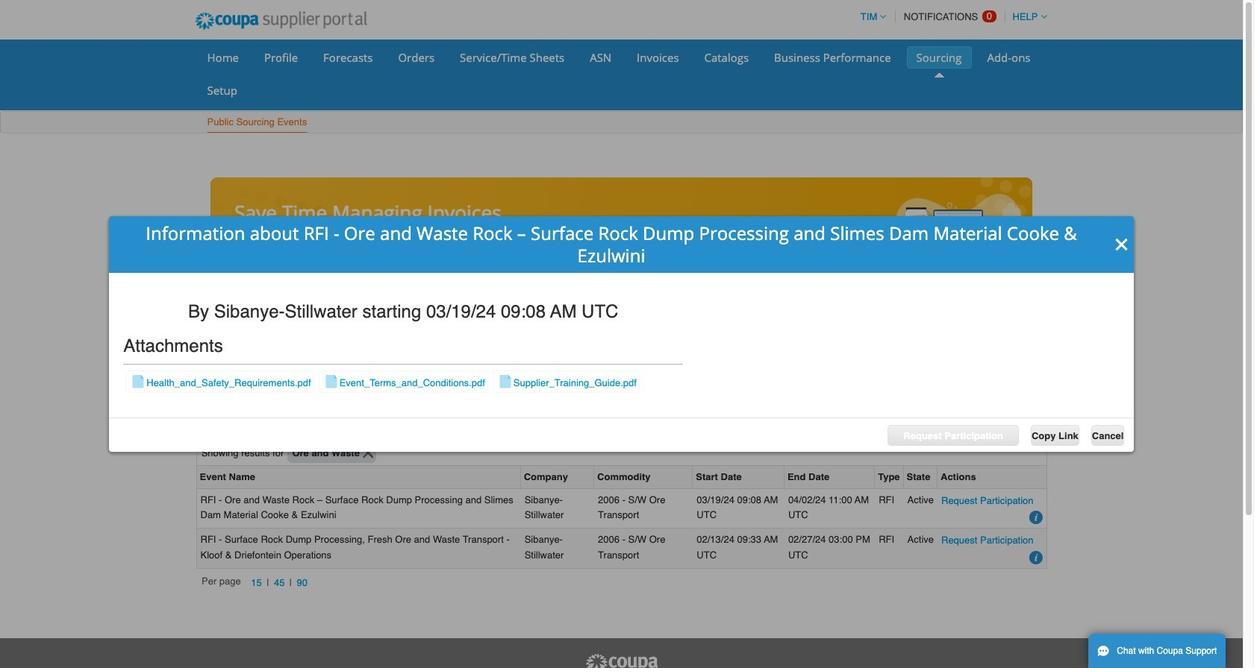 Task type: vqa. For each thing, say whether or not it's contained in the screenshot.
the rightmost coupa supplier portal image
yes



Task type: locate. For each thing, give the bounding box(es) containing it.
1 vertical spatial coupa supplier portal image
[[584, 654, 659, 669]]

navigation
[[202, 575, 312, 592]]

clear filter image
[[363, 448, 373, 459]]

information about rfi - ore and waste rock – surface rock dump processing and slimes dam material cooke & ezulwini dialog
[[109, 216, 1134, 453]]

1 horizontal spatial coupa supplier portal image
[[584, 654, 659, 669]]

start date element
[[693, 467, 784, 489]]

search image
[[1023, 421, 1036, 434]]

0 horizontal spatial coupa supplier portal image
[[185, 2, 377, 40]]

close image
[[1115, 237, 1130, 252]]

event name element
[[197, 467, 521, 489]]

type element
[[875, 467, 904, 489]]

actions element
[[938, 467, 1046, 489]]

coupa supplier portal image
[[185, 2, 377, 40], [584, 654, 659, 669]]

0 vertical spatial coupa supplier portal image
[[185, 2, 377, 40]]

tab list
[[196, 392, 1047, 413]]



Task type: describe. For each thing, give the bounding box(es) containing it.
previous image
[[212, 237, 224, 249]]

end date element
[[784, 467, 875, 489]]

Search text field
[[937, 417, 1041, 438]]

commodity element
[[594, 467, 693, 489]]

state element
[[904, 467, 938, 489]]

company element
[[521, 467, 594, 489]]



